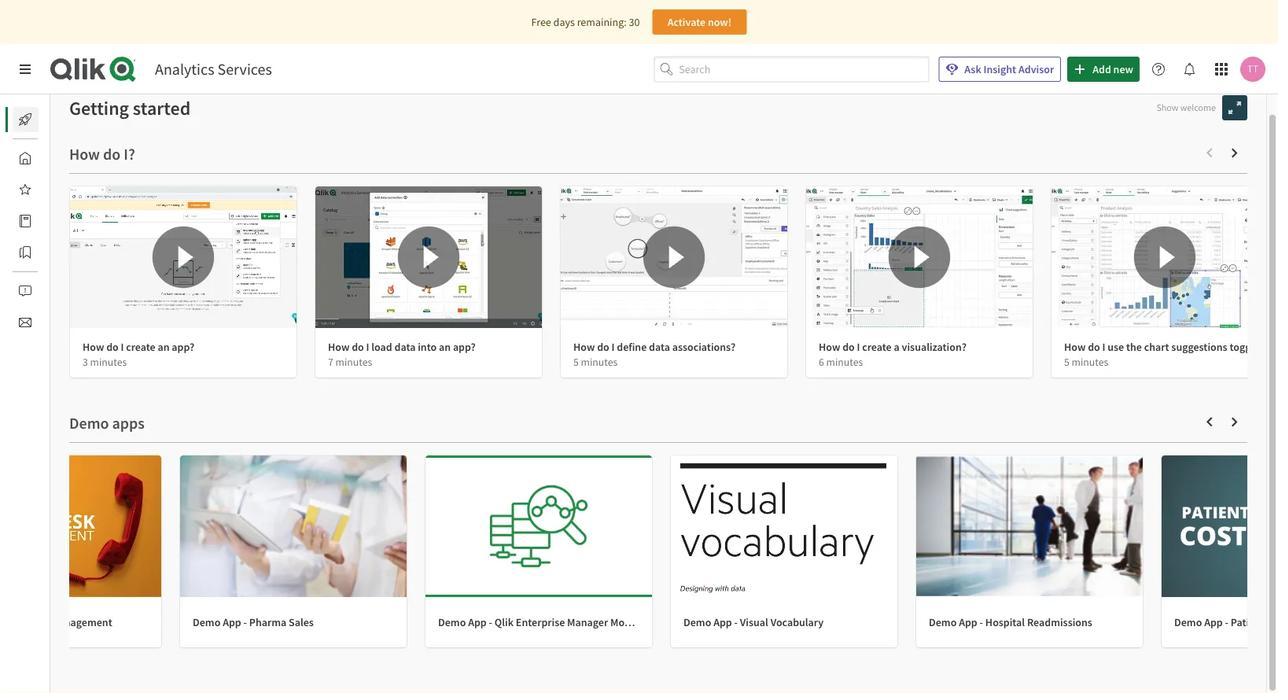Task type: vqa. For each thing, say whether or not it's contained in the screenshot.
the keys in Enable Api Keys Enable Management And Retrieval Of Api Keys.
no



Task type: describe. For each thing, give the bounding box(es) containing it.
sales
[[289, 615, 314, 629]]

now!
[[708, 15, 732, 29]]

demo for demo app - patient co
[[1175, 615, 1202, 629]]

visualization?
[[902, 340, 967, 354]]

enterprise
[[516, 615, 565, 629]]

how do i create an app? image
[[70, 186, 297, 328]]

add
[[1093, 62, 1111, 76]]

searchbar element
[[654, 56, 929, 82]]

app for hospital
[[959, 615, 978, 629]]

demo app - qlik enterprise manager monitoring demo image
[[426, 455, 652, 597]]

do for how do i define data associations?
[[597, 340, 609, 354]]

do for how do i create an app?
[[106, 340, 119, 354]]

getting started image
[[19, 113, 31, 126]]

advisor
[[1019, 62, 1054, 76]]

catalog link
[[13, 208, 85, 234]]

minutes for how do i create a visualization?
[[826, 355, 863, 369]]

favorites image
[[19, 183, 31, 196]]

monitoring
[[610, 615, 663, 629]]

how do i use the chart suggestions toggle? image
[[1052, 186, 1278, 328]]

how do i load data into an app? 7 minutes
[[328, 340, 476, 369]]

app? inside how do i load data into an app? 7 minutes
[[453, 340, 476, 354]]

show
[[1157, 101, 1179, 114]]

associations?
[[672, 340, 736, 354]]

into
[[418, 340, 437, 354]]

a
[[894, 340, 900, 354]]

3 demo from the left
[[665, 615, 693, 629]]

how do i create an app? element
[[83, 340, 195, 354]]

days
[[554, 15, 575, 29]]

home
[[50, 151, 78, 165]]

7
[[328, 355, 333, 369]]

demo app - helpdesk management image
[[0, 455, 161, 597]]

create for an
[[126, 340, 156, 354]]

i for how do i define data associations?
[[612, 340, 615, 354]]

30
[[629, 15, 640, 29]]

demo app - visual vocabulary image
[[671, 455, 898, 597]]

readmissions
[[1027, 615, 1093, 629]]

analytics services element
[[155, 59, 272, 79]]

- for patient
[[1225, 615, 1229, 629]]

3
[[83, 355, 88, 369]]

how do i create a visualization? image
[[806, 186, 1033, 328]]

home image
[[19, 152, 31, 164]]

minutes inside how do i use the chart suggestions toggle? 5 minutes
[[1072, 355, 1109, 369]]

alerts
[[50, 284, 77, 298]]

minutes for how do i create an app?
[[90, 355, 127, 369]]

show welcome image
[[1229, 101, 1241, 114]]

how do i load data into an app? image
[[315, 186, 542, 328]]

free
[[531, 15, 551, 29]]

getting
[[69, 96, 129, 120]]

i for how do i use the chart suggestions toggle?
[[1103, 340, 1106, 354]]

catalog image
[[19, 215, 31, 227]]

demo for demo app - pharma sales
[[193, 615, 221, 629]]

how do i define data associations? element
[[574, 340, 736, 354]]

how for how do i load data into an app?
[[328, 340, 350, 354]]

define
[[617, 340, 647, 354]]

i for how do i create an app?
[[121, 340, 124, 354]]

how do i create a visualization? 6 minutes
[[819, 340, 967, 369]]

an inside how do i create an app? 3 minutes
[[158, 340, 170, 354]]

how for how do i create a visualization?
[[819, 340, 840, 354]]

demo for demo app - hospital readmissions
[[929, 615, 957, 629]]

- for qlik
[[489, 615, 493, 629]]

demo app - visual vocabulary
[[684, 615, 824, 629]]

analytics services
[[155, 59, 272, 79]]

home link
[[13, 146, 78, 171]]

how for how do i create an app?
[[83, 340, 104, 354]]

how do i use the chart suggestions toggle? 5 minutes
[[1064, 340, 1265, 369]]

qlik
[[495, 615, 514, 629]]

alerts link
[[13, 278, 77, 304]]

demo for demo app - qlik enterprise manager monitoring demo
[[438, 615, 466, 629]]

getting started
[[69, 96, 191, 120]]

app for visual
[[714, 615, 732, 629]]

demo app - patient costing image
[[1162, 455, 1278, 597]]

how for how do i use the chart suggestions toggle?
[[1064, 340, 1086, 354]]

free days remaining: 30
[[531, 15, 640, 29]]

demo app - hospital readmissions
[[929, 615, 1093, 629]]

- for pharma
[[244, 615, 247, 629]]

alerts image
[[19, 285, 31, 297]]



Task type: locate. For each thing, give the bounding box(es) containing it.
- left hospital
[[980, 615, 983, 629]]

demo left hospital
[[929, 615, 957, 629]]

minutes for how do i define data associations?
[[581, 355, 618, 369]]

2 do from the left
[[352, 340, 364, 354]]

1 - from the left
[[244, 615, 247, 629]]

app for pharma
[[223, 615, 241, 629]]

demo app - patient co
[[1175, 615, 1278, 629]]

data inside the 'how do i define data associations? 5 minutes'
[[649, 340, 670, 354]]

how inside how do i create an app? 3 minutes
[[83, 340, 104, 354]]

2 create from the left
[[862, 340, 892, 354]]

how do i create a visualization? element
[[819, 340, 967, 354]]

app left hospital
[[959, 615, 978, 629]]

0 horizontal spatial 5
[[574, 355, 579, 369]]

minutes right the 7
[[336, 355, 372, 369]]

ask insight advisor button
[[939, 57, 1061, 82]]

do inside how do i load data into an app? 7 minutes
[[352, 340, 364, 354]]

1 demo from the left
[[193, 615, 221, 629]]

5 inside the 'how do i define data associations? 5 minutes'
[[574, 355, 579, 369]]

how left use
[[1064, 340, 1086, 354]]

minutes down define
[[581, 355, 618, 369]]

3 - from the left
[[734, 615, 738, 629]]

app for qlik
[[468, 615, 487, 629]]

i inside the how do i create a visualization? 6 minutes
[[857, 340, 860, 354]]

the
[[1127, 340, 1142, 354]]

3 minutes from the left
[[581, 355, 618, 369]]

create
[[126, 340, 156, 354], [862, 340, 892, 354]]

how inside the 'how do i define data associations? 5 minutes'
[[574, 340, 595, 354]]

6 demo from the left
[[1175, 615, 1202, 629]]

2 data from the left
[[649, 340, 670, 354]]

- left "pharma"
[[244, 615, 247, 629]]

load
[[372, 340, 392, 354]]

do inside how do i create an app? 3 minutes
[[106, 340, 119, 354]]

2 5 from the left
[[1064, 355, 1070, 369]]

do inside the how do i create a visualization? 6 minutes
[[843, 340, 855, 354]]

1 minutes from the left
[[90, 355, 127, 369]]

1 data from the left
[[395, 340, 416, 354]]

1 5 from the left
[[574, 355, 579, 369]]

i inside how do i create an app? 3 minutes
[[121, 340, 124, 354]]

hospital
[[986, 615, 1025, 629]]

do inside how do i use the chart suggestions toggle? 5 minutes
[[1088, 340, 1100, 354]]

subscriptions image
[[19, 316, 31, 329]]

suggestions
[[1172, 340, 1228, 354]]

how for how do i define data associations?
[[574, 340, 595, 354]]

minutes inside the how do i create a visualization? 6 minutes
[[826, 355, 863, 369]]

2 i from the left
[[366, 340, 369, 354]]

i inside how do i use the chart suggestions toggle? 5 minutes
[[1103, 340, 1106, 354]]

5 how from the left
[[1064, 340, 1086, 354]]

visual
[[740, 615, 768, 629]]

patient
[[1231, 615, 1265, 629]]

5 app from the left
[[1205, 615, 1223, 629]]

i inside how do i load data into an app? 7 minutes
[[366, 340, 369, 354]]

1 how from the left
[[83, 340, 104, 354]]

1 horizontal spatial an
[[439, 340, 451, 354]]

collections image
[[19, 246, 31, 259]]

1 do from the left
[[106, 340, 119, 354]]

demo app - hospital readmissions image
[[917, 455, 1143, 597]]

add new button
[[1068, 57, 1140, 82]]

0 horizontal spatial an
[[158, 340, 170, 354]]

minutes inside the 'how do i define data associations? 5 minutes'
[[581, 355, 618, 369]]

do for how do i create a visualization?
[[843, 340, 855, 354]]

1 an from the left
[[158, 340, 170, 354]]

data for into
[[395, 340, 416, 354]]

an
[[158, 340, 170, 354], [439, 340, 451, 354]]

app left qlik
[[468, 615, 487, 629]]

demo app - pharma sales
[[193, 615, 314, 629]]

terry turtle image
[[1241, 57, 1266, 82]]

2 demo from the left
[[438, 615, 466, 629]]

5 - from the left
[[1225, 615, 1229, 629]]

1 app? from the left
[[172, 340, 195, 354]]

demo left qlik
[[438, 615, 466, 629]]

do
[[106, 340, 119, 354], [352, 340, 364, 354], [597, 340, 609, 354], [843, 340, 855, 354], [1088, 340, 1100, 354]]

how do i create an app? 3 minutes
[[83, 340, 195, 369]]

- left qlik
[[489, 615, 493, 629]]

data
[[395, 340, 416, 354], [649, 340, 670, 354]]

4 how from the left
[[819, 340, 840, 354]]

started
[[133, 96, 191, 120]]

how inside how do i use the chart suggestions toggle? 5 minutes
[[1064, 340, 1086, 354]]

activate
[[668, 15, 706, 29]]

4 app from the left
[[959, 615, 978, 629]]

co
[[1267, 615, 1278, 629]]

3 app from the left
[[714, 615, 732, 629]]

how inside how do i load data into an app? 7 minutes
[[328, 340, 350, 354]]

insight
[[984, 62, 1017, 76]]

create inside how do i create an app? 3 minutes
[[126, 340, 156, 354]]

vocabulary
[[771, 615, 824, 629]]

5 inside how do i use the chart suggestions toggle? 5 minutes
[[1064, 355, 1070, 369]]

6
[[819, 355, 824, 369]]

getting started main content
[[0, 76, 1278, 693]]

use
[[1108, 340, 1124, 354]]

i for how do i load data into an app?
[[366, 340, 369, 354]]

chart
[[1144, 340, 1169, 354]]

how do i use the chart suggestions toggle? element
[[1064, 340, 1265, 354]]

data for associations?
[[649, 340, 670, 354]]

5 do from the left
[[1088, 340, 1100, 354]]

minutes down use
[[1072, 355, 1109, 369]]

how up 3
[[83, 340, 104, 354]]

demo app - qlik enterprise manager monitoring demo
[[438, 615, 693, 629]]

i for how do i create a visualization?
[[857, 340, 860, 354]]

demo left patient
[[1175, 615, 1202, 629]]

ask insight advisor
[[965, 62, 1054, 76]]

3 do from the left
[[597, 340, 609, 354]]

i inside the 'how do i define data associations? 5 minutes'
[[612, 340, 615, 354]]

app left patient
[[1205, 615, 1223, 629]]

4 i from the left
[[857, 340, 860, 354]]

services
[[218, 59, 272, 79]]

2 - from the left
[[489, 615, 493, 629]]

minutes right the 6
[[826, 355, 863, 369]]

3 i from the left
[[612, 340, 615, 354]]

4 do from the left
[[843, 340, 855, 354]]

2 app from the left
[[468, 615, 487, 629]]

i
[[121, 340, 124, 354], [366, 340, 369, 354], [612, 340, 615, 354], [857, 340, 860, 354], [1103, 340, 1106, 354]]

1 horizontal spatial data
[[649, 340, 670, 354]]

1 i from the left
[[121, 340, 124, 354]]

minutes inside how do i create an app? 3 minutes
[[90, 355, 127, 369]]

4 minutes from the left
[[826, 355, 863, 369]]

data right define
[[649, 340, 670, 354]]

activate now!
[[668, 15, 732, 29]]

activate now! link
[[653, 9, 747, 35]]

demo right monitoring
[[665, 615, 693, 629]]

1 app from the left
[[223, 615, 241, 629]]

5 demo from the left
[[929, 615, 957, 629]]

how do i load data into an app? element
[[328, 340, 476, 354]]

minutes right 3
[[90, 355, 127, 369]]

catalog
[[50, 214, 85, 228]]

create for a
[[862, 340, 892, 354]]

demo left "pharma"
[[193, 615, 221, 629]]

how
[[83, 340, 104, 354], [328, 340, 350, 354], [574, 340, 595, 354], [819, 340, 840, 354], [1064, 340, 1086, 354]]

remaining:
[[577, 15, 627, 29]]

2 app? from the left
[[453, 340, 476, 354]]

minutes inside how do i load data into an app? 7 minutes
[[336, 355, 372, 369]]

0 horizontal spatial app?
[[172, 340, 195, 354]]

- for hospital
[[980, 615, 983, 629]]

do for how do i load data into an app?
[[352, 340, 364, 354]]

1 horizontal spatial 5
[[1064, 355, 1070, 369]]

Search text field
[[679, 56, 929, 82]]

app?
[[172, 340, 195, 354], [453, 340, 476, 354]]

navigation pane element
[[0, 101, 85, 341]]

0 horizontal spatial data
[[395, 340, 416, 354]]

4 demo from the left
[[684, 615, 711, 629]]

show welcome
[[1157, 101, 1216, 114]]

how left define
[[574, 340, 595, 354]]

pharma
[[249, 615, 287, 629]]

4 - from the left
[[980, 615, 983, 629]]

how inside the how do i create a visualization? 6 minutes
[[819, 340, 840, 354]]

1 create from the left
[[126, 340, 156, 354]]

- left patient
[[1225, 615, 1229, 629]]

5 i from the left
[[1103, 340, 1106, 354]]

how up the 7
[[328, 340, 350, 354]]

- left visual
[[734, 615, 738, 629]]

welcome
[[1181, 101, 1216, 114]]

do inside the 'how do i define data associations? 5 minutes'
[[597, 340, 609, 354]]

how do i define data associations? 5 minutes
[[574, 340, 736, 369]]

5 minutes from the left
[[1072, 355, 1109, 369]]

demo left visual
[[684, 615, 711, 629]]

how up the 6
[[819, 340, 840, 354]]

3 how from the left
[[574, 340, 595, 354]]

1 horizontal spatial app?
[[453, 340, 476, 354]]

analytics
[[155, 59, 214, 79]]

data left into at the left of page
[[395, 340, 416, 354]]

add new
[[1093, 62, 1134, 76]]

app left "pharma"
[[223, 615, 241, 629]]

how do i define data associations? image
[[561, 186, 787, 328]]

do for how do i use the chart suggestions toggle?
[[1088, 340, 1100, 354]]

1 horizontal spatial create
[[862, 340, 892, 354]]

new
[[1114, 62, 1134, 76]]

ask
[[965, 62, 982, 76]]

2 minutes from the left
[[336, 355, 372, 369]]

app
[[223, 615, 241, 629], [468, 615, 487, 629], [714, 615, 732, 629], [959, 615, 978, 629], [1205, 615, 1223, 629]]

app for patient
[[1205, 615, 1223, 629]]

0 horizontal spatial create
[[126, 340, 156, 354]]

2 how from the left
[[328, 340, 350, 354]]

demo
[[193, 615, 221, 629], [438, 615, 466, 629], [665, 615, 693, 629], [684, 615, 711, 629], [929, 615, 957, 629], [1175, 615, 1202, 629]]

-
[[244, 615, 247, 629], [489, 615, 493, 629], [734, 615, 738, 629], [980, 615, 983, 629], [1225, 615, 1229, 629]]

5
[[574, 355, 579, 369], [1064, 355, 1070, 369]]

open sidebar menu image
[[19, 63, 31, 76]]

app left visual
[[714, 615, 732, 629]]

toggle?
[[1230, 340, 1265, 354]]

minutes
[[90, 355, 127, 369], [336, 355, 372, 369], [581, 355, 618, 369], [826, 355, 863, 369], [1072, 355, 1109, 369]]

- for visual
[[734, 615, 738, 629]]

manager
[[567, 615, 608, 629]]

app? inside how do i create an app? 3 minutes
[[172, 340, 195, 354]]

demo for demo app - visual vocabulary
[[684, 615, 711, 629]]

demo app - pharma sales image
[[180, 455, 407, 597]]

data inside how do i load data into an app? 7 minutes
[[395, 340, 416, 354]]

an inside how do i load data into an app? 7 minutes
[[439, 340, 451, 354]]

create inside the how do i create a visualization? 6 minutes
[[862, 340, 892, 354]]

2 an from the left
[[439, 340, 451, 354]]



